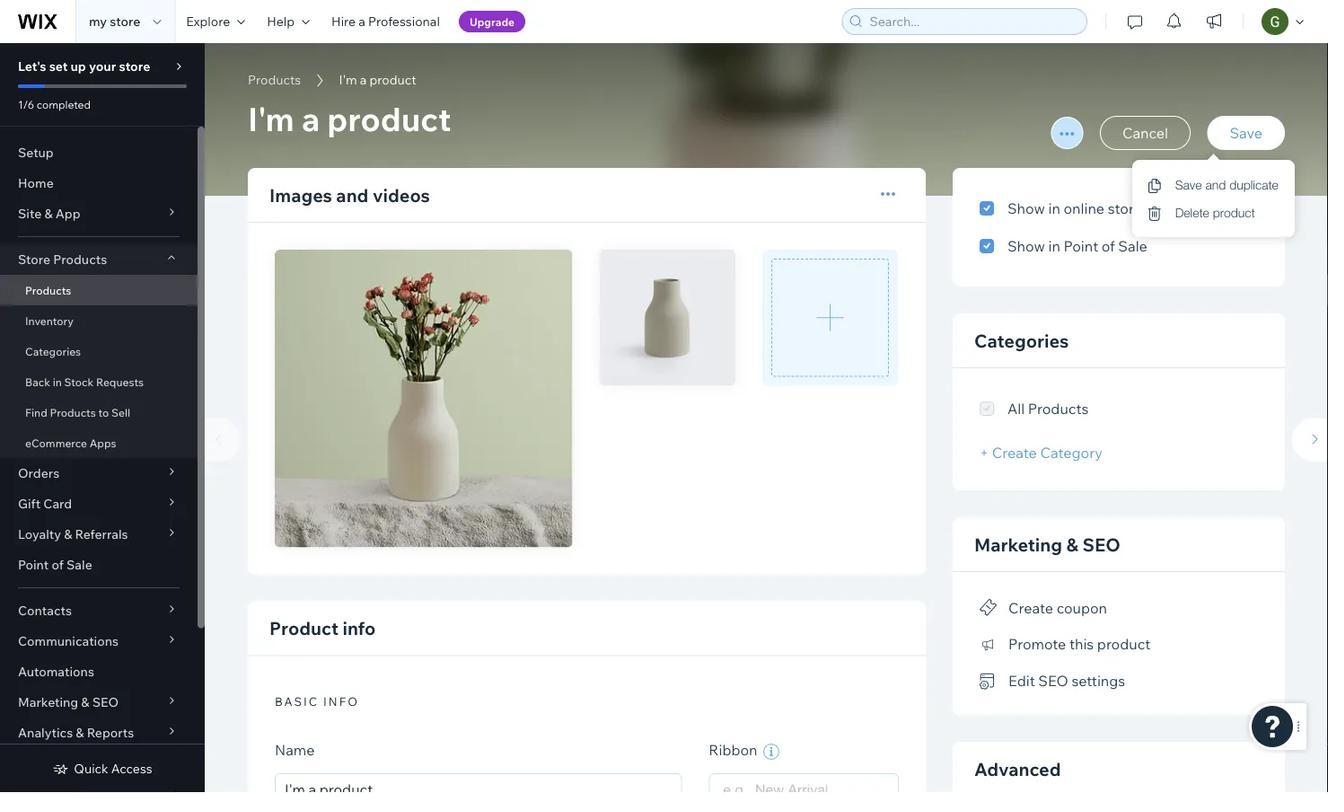 Task type: vqa. For each thing, say whether or not it's contained in the screenshot.
Loyalty & Referrals Popup Button
no



Task type: locate. For each thing, give the bounding box(es) containing it.
and inside save and duplicate button
[[1206, 178, 1226, 192]]

setup link
[[0, 137, 198, 168]]

products right all
[[1028, 400, 1089, 418]]

and for images
[[336, 184, 369, 206]]

info
[[343, 617, 376, 640], [323, 694, 359, 709]]

products down the help
[[248, 72, 301, 88]]

i'm up images
[[248, 98, 294, 139]]

0 vertical spatial create
[[992, 444, 1037, 462]]

info for basic info
[[323, 694, 359, 709]]

and left videos
[[336, 184, 369, 206]]

products right store
[[53, 252, 107, 267]]

0 vertical spatial i'm a product
[[339, 72, 416, 88]]

create right "+"
[[992, 444, 1037, 462]]

products link down the help
[[239, 71, 310, 89]]

1 vertical spatial info
[[323, 694, 359, 709]]

a right hire
[[359, 13, 366, 29]]

cancel
[[1123, 124, 1169, 142]]

1 show from the top
[[1008, 199, 1046, 217]]

1 horizontal spatial i'm
[[339, 72, 357, 88]]

1 vertical spatial of
[[52, 557, 64, 573]]

completed
[[37, 97, 91, 111]]

promote coupon image
[[980, 600, 998, 616]]

automations
[[18, 664, 94, 680]]

1 horizontal spatial categories
[[975, 329, 1069, 352]]

point of sale link
[[0, 550, 198, 580]]

quick access button
[[52, 761, 152, 777]]

i'm a product up images and videos
[[248, 98, 451, 139]]

point inside sidebar element
[[18, 557, 49, 573]]

0 horizontal spatial categories
[[25, 344, 81, 358]]

store products button
[[0, 244, 198, 275]]

&
[[1067, 533, 1079, 556]]

1 vertical spatial save
[[1176, 178, 1202, 192]]

1 vertical spatial store
[[119, 58, 150, 74]]

Add a product name text field
[[275, 773, 682, 793]]

professional
[[368, 13, 440, 29]]

and up delete product button
[[1206, 178, 1226, 192]]

0 horizontal spatial and
[[336, 184, 369, 206]]

product info
[[269, 617, 376, 640]]

basic
[[275, 694, 319, 709]]

i'm a product down hire a professional 'link'
[[339, 72, 416, 88]]

1 vertical spatial seo
[[1039, 672, 1069, 690]]

seo right edit
[[1039, 672, 1069, 690]]

hire a professional
[[332, 13, 440, 29]]

a up images
[[302, 98, 320, 139]]

a
[[359, 13, 366, 29], [360, 72, 367, 88], [302, 98, 320, 139]]

Select box search field
[[723, 774, 885, 793]]

product inside delete product button
[[1213, 205, 1255, 220]]

i'm a product form
[[205, 43, 1329, 793]]

save and duplicate button
[[1149, 176, 1279, 193]]

1 vertical spatial create
[[1009, 598, 1054, 616]]

0 horizontal spatial point
[[18, 557, 49, 573]]

save
[[1230, 124, 1263, 142], [1176, 178, 1202, 192]]

inventory
[[25, 314, 74, 327]]

0 horizontal spatial sale
[[66, 557, 92, 573]]

and
[[1206, 178, 1226, 192], [336, 184, 369, 206]]

categories down inventory
[[25, 344, 81, 358]]

1 vertical spatial sale
[[66, 557, 92, 573]]

upgrade
[[470, 15, 515, 28]]

in down show in online store
[[1049, 237, 1061, 255]]

2 vertical spatial store
[[1108, 199, 1142, 217]]

in inside 'link'
[[53, 375, 62, 389]]

store left the delete icon
[[1108, 199, 1142, 217]]

categories
[[975, 329, 1069, 352], [25, 344, 81, 358]]

categories up all
[[975, 329, 1069, 352]]

product inside promote this product button
[[1098, 635, 1151, 653]]

0 horizontal spatial save
[[1176, 178, 1202, 192]]

1 vertical spatial a
[[360, 72, 367, 88]]

show in online store
[[1008, 199, 1142, 217]]

seo
[[1083, 533, 1121, 556], [1039, 672, 1069, 690]]

1 vertical spatial show
[[1008, 237, 1046, 255]]

0 horizontal spatial i'm
[[248, 98, 294, 139]]

show
[[1008, 199, 1046, 217], [1008, 237, 1046, 255]]

categories link
[[0, 336, 198, 366]]

products
[[248, 72, 301, 88], [53, 252, 107, 267], [25, 283, 71, 297], [1028, 400, 1089, 418], [50, 406, 96, 419]]

0 vertical spatial show
[[1008, 199, 1046, 217]]

save and duplicate
[[1176, 178, 1279, 192]]

+ create category
[[980, 444, 1103, 462]]

info right product
[[343, 617, 376, 640]]

basic info
[[275, 694, 359, 709]]

products for all products
[[1028, 400, 1089, 418]]

save inside i'm a product form
[[1230, 124, 1263, 142]]

product right this at the bottom of the page
[[1098, 635, 1151, 653]]

show down show in online store
[[1008, 237, 1046, 255]]

explore
[[186, 13, 230, 29]]

products up inventory
[[25, 283, 71, 297]]

in right back
[[53, 375, 62, 389]]

products up ecommerce apps
[[50, 406, 96, 419]]

set
[[49, 58, 68, 74]]

products for find products to sell
[[50, 406, 96, 419]]

0 vertical spatial products link
[[239, 71, 310, 89]]

show left online
[[1008, 199, 1046, 217]]

your
[[89, 58, 116, 74]]

back in stock requests link
[[0, 366, 198, 397]]

my store
[[89, 13, 140, 29]]

in for stock
[[53, 375, 62, 389]]

0 vertical spatial seo
[[1083, 533, 1121, 556]]

2 vertical spatial in
[[53, 375, 62, 389]]

2 show from the top
[[1008, 237, 1046, 255]]

delete product button
[[1149, 204, 1279, 221]]

1 horizontal spatial save
[[1230, 124, 1263, 142]]

find products to sell
[[25, 406, 130, 419]]

seo right &
[[1083, 533, 1121, 556]]

advanced
[[975, 758, 1061, 780]]

of inside i'm a product form
[[1102, 237, 1115, 255]]

1 vertical spatial point
[[18, 557, 49, 573]]

1 vertical spatial products link
[[0, 275, 198, 305]]

products link down store products
[[0, 275, 198, 305]]

save up delete
[[1176, 178, 1202, 192]]

0 vertical spatial in
[[1049, 199, 1061, 217]]

ecommerce apps link
[[0, 428, 198, 458]]

store
[[110, 13, 140, 29], [119, 58, 150, 74], [1108, 199, 1142, 217]]

products link
[[239, 71, 310, 89], [0, 275, 198, 305]]

0 vertical spatial a
[[359, 13, 366, 29]]

0 vertical spatial of
[[1102, 237, 1115, 255]]

online
[[1064, 199, 1105, 217]]

requests
[[96, 375, 144, 389]]

1 vertical spatial i'm a product
[[248, 98, 451, 139]]

product down 'save and duplicate'
[[1213, 205, 1255, 220]]

upgrade button
[[459, 11, 526, 32]]

2 vertical spatial a
[[302, 98, 320, 139]]

0 vertical spatial save
[[1230, 124, 1263, 142]]

products inside find products to sell link
[[50, 406, 96, 419]]

point
[[1064, 237, 1099, 255], [18, 557, 49, 573]]

i'm
[[339, 72, 357, 88], [248, 98, 294, 139]]

in left online
[[1049, 199, 1061, 217]]

products inside store products dropdown button
[[53, 252, 107, 267]]

sale inside i'm a product form
[[1119, 237, 1148, 255]]

all products
[[1008, 400, 1089, 418]]

back in stock requests
[[25, 375, 144, 389]]

save up the duplicate
[[1230, 124, 1263, 142]]

0 vertical spatial i'm
[[339, 72, 357, 88]]

1 horizontal spatial sale
[[1119, 237, 1148, 255]]

1/6 completed
[[18, 97, 91, 111]]

1 horizontal spatial and
[[1206, 178, 1226, 192]]

1 horizontal spatial of
[[1102, 237, 1115, 255]]

0 vertical spatial point
[[1064, 237, 1099, 255]]

0 vertical spatial info
[[343, 617, 376, 640]]

product
[[370, 72, 416, 88], [327, 98, 451, 139], [1213, 205, 1255, 220], [1098, 635, 1151, 653]]

0 horizontal spatial of
[[52, 557, 64, 573]]

0 vertical spatial sale
[[1119, 237, 1148, 255]]

category
[[1041, 444, 1103, 462]]

store right my
[[110, 13, 140, 29]]

duplicate next sm image
[[1149, 177, 1161, 193]]

info right basic on the bottom left
[[323, 694, 359, 709]]

delete
[[1176, 205, 1210, 220]]

0 vertical spatial store
[[110, 13, 140, 29]]

videos
[[373, 184, 430, 206]]

sale
[[1119, 237, 1148, 255], [66, 557, 92, 573]]

1 horizontal spatial point
[[1064, 237, 1099, 255]]

and inside i'm a product form
[[336, 184, 369, 206]]

0 horizontal spatial seo
[[1039, 672, 1069, 690]]

a down hire a professional 'link'
[[360, 72, 367, 88]]

to
[[98, 406, 109, 419]]

categories inside i'm a product form
[[975, 329, 1069, 352]]

settings
[[1072, 672, 1126, 690]]

store right "your"
[[119, 58, 150, 74]]

create up promote
[[1009, 598, 1054, 616]]

access
[[111, 761, 152, 777]]

sell
[[111, 406, 130, 419]]

1 vertical spatial in
[[1049, 237, 1061, 255]]

promote
[[1009, 635, 1067, 653]]

store
[[18, 252, 50, 267]]

i'm a product
[[339, 72, 416, 88], [248, 98, 451, 139]]

1 horizontal spatial products link
[[239, 71, 310, 89]]

i'm down hire
[[339, 72, 357, 88]]

create
[[992, 444, 1037, 462], [1009, 598, 1054, 616]]

of
[[1102, 237, 1115, 255], [52, 557, 64, 573]]



Task type: describe. For each thing, give the bounding box(es) containing it.
quick access
[[74, 761, 152, 777]]

images and videos
[[269, 184, 430, 206]]

cancel button
[[1100, 116, 1191, 150]]

product up videos
[[327, 98, 451, 139]]

+
[[980, 444, 989, 462]]

show for show in online store
[[1008, 199, 1046, 217]]

sale inside sidebar element
[[66, 557, 92, 573]]

save button
[[1208, 116, 1285, 150]]

help button
[[256, 0, 321, 43]]

promote image
[[980, 636, 998, 653]]

store inside i'm a product form
[[1108, 199, 1142, 217]]

let's
[[18, 58, 46, 74]]

home link
[[0, 168, 198, 199]]

marketing & seo
[[975, 533, 1121, 556]]

ecommerce apps
[[25, 436, 116, 450]]

coupon
[[1057, 598, 1108, 616]]

point of sale
[[18, 557, 92, 573]]

inventory link
[[0, 305, 198, 336]]

product
[[269, 617, 339, 640]]

apps
[[90, 436, 116, 450]]

promote this product button
[[980, 631, 1151, 657]]

0 horizontal spatial products link
[[0, 275, 198, 305]]

1 horizontal spatial seo
[[1083, 533, 1121, 556]]

edit seo settings
[[1009, 672, 1126, 690]]

a inside hire a professional 'link'
[[359, 13, 366, 29]]

home
[[18, 175, 54, 191]]

edit seo settings button
[[980, 668, 1126, 693]]

automations link
[[0, 657, 198, 687]]

back
[[25, 375, 50, 389]]

seo settings image
[[980, 673, 998, 689]]

in for online
[[1049, 199, 1061, 217]]

all
[[1008, 400, 1025, 418]]

ecommerce
[[25, 436, 87, 450]]

categories inside sidebar element
[[25, 344, 81, 358]]

create coupon button
[[980, 594, 1108, 620]]

find
[[25, 406, 47, 419]]

help
[[267, 13, 295, 29]]

seo inside button
[[1039, 672, 1069, 690]]

show in point of sale
[[1008, 237, 1148, 255]]

find products to sell link
[[0, 397, 198, 428]]

info for product info
[[343, 617, 376, 640]]

setup
[[18, 145, 54, 160]]

create inside "create coupon" button
[[1009, 598, 1054, 616]]

+ create category button
[[980, 444, 1103, 462]]

images
[[269, 184, 332, 206]]

quick
[[74, 761, 108, 777]]

store products
[[18, 252, 107, 267]]

save for save and duplicate
[[1176, 178, 1202, 192]]

ribbon
[[709, 741, 761, 759]]

store inside sidebar element
[[119, 58, 150, 74]]

delete product
[[1176, 205, 1255, 220]]

stock
[[64, 375, 94, 389]]

name
[[275, 741, 315, 759]]

point inside i'm a product form
[[1064, 237, 1099, 255]]

save for save
[[1230, 124, 1263, 142]]

hire
[[332, 13, 356, 29]]

let's set up your store
[[18, 58, 150, 74]]

sidebar element
[[0, 43, 205, 793]]

products for store products
[[53, 252, 107, 267]]

hire a professional link
[[321, 0, 451, 43]]

product down hire a professional 'link'
[[370, 72, 416, 88]]

in for point
[[1049, 237, 1061, 255]]

my
[[89, 13, 107, 29]]

marketing
[[975, 533, 1063, 556]]

delete icon image
[[1149, 205, 1161, 221]]

duplicate
[[1230, 178, 1279, 192]]

create coupon
[[1009, 598, 1108, 616]]

edit
[[1009, 672, 1036, 690]]

and for save
[[1206, 178, 1226, 192]]

Search... field
[[865, 9, 1082, 34]]

products link inside i'm a product form
[[239, 71, 310, 89]]

show for show in point of sale
[[1008, 237, 1046, 255]]

1 vertical spatial i'm
[[248, 98, 294, 139]]

this
[[1070, 635, 1094, 653]]

up
[[71, 58, 86, 74]]

1/6
[[18, 97, 34, 111]]

of inside sidebar element
[[52, 557, 64, 573]]

promote this product
[[1009, 635, 1151, 653]]



